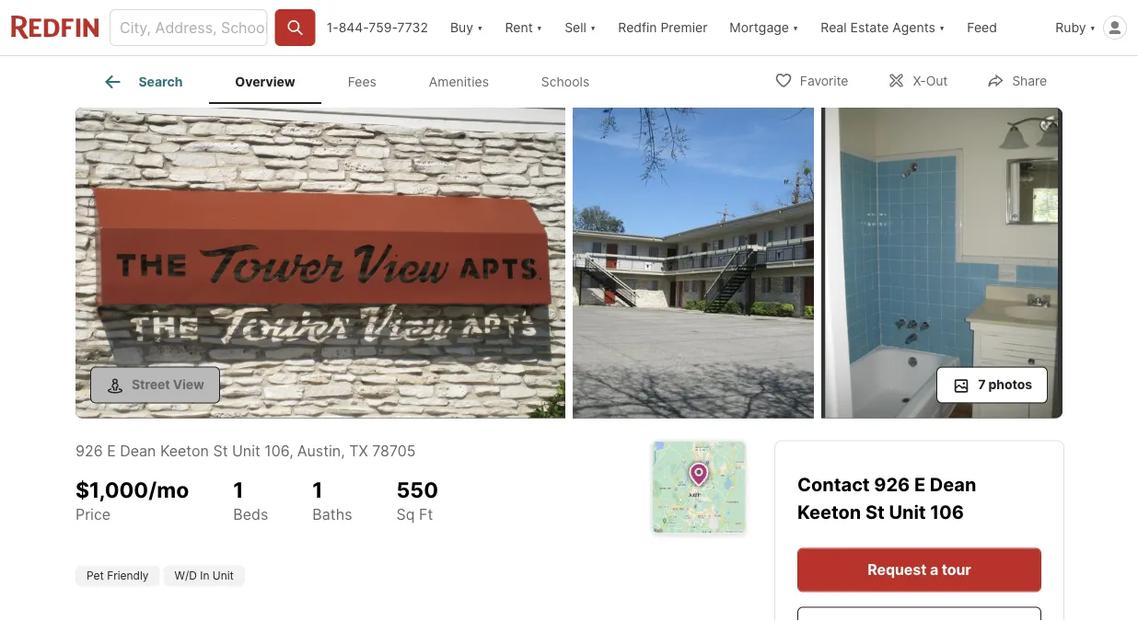 Task type: describe. For each thing, give the bounding box(es) containing it.
favorite button
[[759, 61, 865, 99]]

redfin
[[618, 20, 657, 35]]

926 for 926 e dean keeton st unit 106
[[875, 474, 910, 496]]

buy ▾ button
[[439, 0, 494, 55]]

schools
[[542, 74, 590, 90]]

request a tour button
[[798, 549, 1042, 593]]

photos
[[989, 377, 1033, 393]]

x-out button
[[872, 61, 964, 99]]

▾ for sell ▾
[[590, 20, 596, 35]]

schools tab
[[515, 60, 616, 104]]

x-
[[913, 73, 927, 89]]

request
[[868, 562, 927, 579]]

redfin premier
[[618, 20, 708, 35]]

real
[[821, 20, 847, 35]]

mortgage ▾ button
[[719, 0, 810, 55]]

dean for 926 e dean keeton st unit 106
[[930, 474, 977, 496]]

in
[[200, 570, 210, 583]]

▾ for ruby ▾
[[1090, 20, 1096, 35]]

▾ for buy ▾
[[477, 20, 483, 35]]

map entry image
[[653, 442, 745, 534]]

beds
[[233, 506, 268, 524]]

redfin premier button
[[607, 0, 719, 55]]

buy
[[451, 20, 474, 35]]

unit for 926 e dean keeton st unit 106
[[889, 501, 926, 524]]

amenities tab
[[403, 60, 515, 104]]

share button
[[971, 61, 1063, 99]]

1-
[[327, 20, 339, 35]]

unit for 926 e dean keeton st unit 106 , austin , tx 78705
[[232, 443, 261, 461]]

real estate agents ▾ button
[[810, 0, 957, 55]]

2 image image from the left
[[573, 108, 814, 419]]

$1,000 /mo price
[[76, 478, 189, 524]]

dean for 926 e dean keeton st unit 106 , austin , tx 78705
[[120, 443, 156, 461]]

st for 926 e dean keeton st unit 106
[[866, 501, 885, 524]]

sq
[[397, 506, 415, 524]]

friendly
[[107, 570, 149, 583]]

2 , from the left
[[341, 443, 345, 461]]

7
[[979, 377, 986, 393]]

5 ▾ from the left
[[940, 20, 946, 35]]

1 , from the left
[[289, 443, 294, 461]]

submit search image
[[286, 18, 305, 37]]

844-
[[339, 20, 369, 35]]

favorite
[[800, 73, 849, 89]]

1-844-759-7732 link
[[327, 20, 428, 35]]

rent ▾ button
[[505, 0, 543, 55]]

ruby
[[1056, 20, 1087, 35]]

926 e dean keeton st unit 106
[[798, 474, 977, 524]]

1 image image from the left
[[76, 108, 566, 419]]

1 for 1 baths
[[313, 478, 323, 503]]

78705
[[372, 443, 416, 461]]

fees tab
[[322, 60, 403, 104]]

mortgage
[[730, 20, 789, 35]]

real estate agents ▾
[[821, 20, 946, 35]]

fees
[[348, 74, 377, 90]]

1 beds
[[233, 478, 268, 524]]

3 image image from the left
[[822, 108, 1063, 419]]

pet
[[87, 570, 104, 583]]

street view button
[[90, 367, 220, 404]]

price
[[76, 506, 111, 524]]

keeton for 926 e dean keeton st unit 106
[[798, 501, 862, 524]]

1 for 1 beds
[[233, 478, 244, 503]]

st for 926 e dean keeton st unit 106 , austin , tx 78705
[[213, 443, 228, 461]]

premier
[[661, 20, 708, 35]]

feed
[[968, 20, 998, 35]]

a
[[930, 562, 939, 579]]

baths
[[313, 506, 352, 524]]

search link
[[102, 71, 183, 93]]

buy ▾
[[451, 20, 483, 35]]

550
[[397, 478, 439, 503]]

agents
[[893, 20, 936, 35]]

1 baths
[[313, 478, 352, 524]]

rent
[[505, 20, 533, 35]]

keeton for 926 e dean keeton st unit 106 , austin , tx 78705
[[160, 443, 209, 461]]

ruby ▾
[[1056, 20, 1096, 35]]



Task type: locate. For each thing, give the bounding box(es) containing it.
view
[[173, 377, 204, 393]]

overview
[[235, 74, 296, 90]]

dean up $1,000
[[120, 443, 156, 461]]

926 e dean keeton st unit 106 , austin , tx 78705
[[76, 443, 416, 461]]

tour
[[942, 562, 972, 579]]

keeton down contact
[[798, 501, 862, 524]]

▾ right buy
[[477, 20, 483, 35]]

keeton
[[160, 443, 209, 461], [798, 501, 862, 524]]

926 inside 926 e dean keeton st unit 106
[[875, 474, 910, 496]]

st inside 926 e dean keeton st unit 106
[[866, 501, 885, 524]]

overview tab
[[209, 60, 322, 104]]

1 1 from the left
[[233, 478, 244, 503]]

dean inside 926 e dean keeton st unit 106
[[930, 474, 977, 496]]

tx
[[349, 443, 368, 461]]

0 vertical spatial unit
[[232, 443, 261, 461]]

7732
[[398, 20, 428, 35]]

real estate agents ▾ link
[[821, 0, 946, 55]]

926
[[76, 443, 103, 461], [875, 474, 910, 496]]

1 vertical spatial 106
[[931, 501, 965, 524]]

▾ right rent
[[537, 20, 543, 35]]

1 vertical spatial e
[[915, 474, 926, 496]]

rent ▾ button
[[494, 0, 554, 55]]

0 horizontal spatial 106
[[265, 443, 289, 461]]

pet friendly
[[87, 570, 149, 583]]

3 ▾ from the left
[[590, 20, 596, 35]]

1
[[233, 478, 244, 503], [313, 478, 323, 503]]

0 vertical spatial 926
[[76, 443, 103, 461]]

1 up 'beds'
[[233, 478, 244, 503]]

▾ right mortgage
[[793, 20, 799, 35]]

1 horizontal spatial 1
[[313, 478, 323, 503]]

1 vertical spatial keeton
[[798, 501, 862, 524]]

6 ▾ from the left
[[1090, 20, 1096, 35]]

▾ for rent ▾
[[537, 20, 543, 35]]

unit up request
[[889, 501, 926, 524]]

759-
[[369, 20, 398, 35]]

street view
[[132, 377, 204, 393]]

0 horizontal spatial image image
[[76, 108, 566, 419]]

▾ for mortgage ▾
[[793, 20, 799, 35]]

0 horizontal spatial keeton
[[160, 443, 209, 461]]

0 horizontal spatial ,
[[289, 443, 294, 461]]

dean up tour
[[930, 474, 977, 496]]

e right contact
[[915, 474, 926, 496]]

contact
[[798, 474, 875, 496]]

926 for 926 e dean keeton st unit 106 , austin , tx 78705
[[76, 443, 103, 461]]

sell ▾
[[565, 20, 596, 35]]

1 horizontal spatial dean
[[930, 474, 977, 496]]

0 vertical spatial keeton
[[160, 443, 209, 461]]

e for 926 e dean keeton st unit 106
[[915, 474, 926, 496]]

0 horizontal spatial 926
[[76, 443, 103, 461]]

e for 926 e dean keeton st unit 106 , austin , tx 78705
[[107, 443, 116, 461]]

0 horizontal spatial e
[[107, 443, 116, 461]]

926 up $1,000
[[76, 443, 103, 461]]

1 inside 1 beds
[[233, 478, 244, 503]]

0 horizontal spatial 1
[[233, 478, 244, 503]]

1 vertical spatial unit
[[889, 501, 926, 524]]

106 up tour
[[931, 501, 965, 524]]

1 horizontal spatial ,
[[341, 443, 345, 461]]

0 vertical spatial e
[[107, 443, 116, 461]]

out
[[926, 73, 948, 89]]

austin
[[297, 443, 341, 461]]

▾ right "ruby"
[[1090, 20, 1096, 35]]

sell
[[565, 20, 587, 35]]

search
[[139, 74, 183, 90]]

2 1 from the left
[[313, 478, 323, 503]]

st
[[213, 443, 228, 461], [866, 501, 885, 524]]

keeton inside 926 e dean keeton st unit 106
[[798, 501, 862, 524]]

1 horizontal spatial 926
[[875, 474, 910, 496]]

City, Address, School, Agent, ZIP search field
[[110, 9, 268, 46]]

amenities
[[429, 74, 489, 90]]

unit right the in
[[213, 570, 234, 583]]

unit
[[232, 443, 261, 461], [889, 501, 926, 524], [213, 570, 234, 583]]

mortgage ▾ button
[[730, 0, 799, 55]]

7 photos
[[979, 377, 1033, 393]]

550 sq ft
[[397, 478, 439, 524]]

4 ▾ from the left
[[793, 20, 799, 35]]

tab list containing search
[[76, 56, 631, 104]]

rent ▾
[[505, 20, 543, 35]]

1-844-759-7732
[[327, 20, 428, 35]]

unit inside 926 e dean keeton st unit 106
[[889, 501, 926, 524]]

share
[[1013, 73, 1047, 89]]

tab list
[[76, 56, 631, 104]]

, left the austin
[[289, 443, 294, 461]]

estate
[[851, 20, 889, 35]]

1 horizontal spatial e
[[915, 474, 926, 496]]

106 left the austin
[[265, 443, 289, 461]]

unit up 1 beds
[[232, 443, 261, 461]]

1 up baths
[[313, 478, 323, 503]]

1 horizontal spatial 106
[[931, 501, 965, 524]]

▾ right the sell
[[590, 20, 596, 35]]

106
[[265, 443, 289, 461], [931, 501, 965, 524]]

1 vertical spatial dean
[[930, 474, 977, 496]]

0 vertical spatial 106
[[265, 443, 289, 461]]

request a tour
[[868, 562, 972, 579]]

0 horizontal spatial st
[[213, 443, 228, 461]]

sell ▾ button
[[565, 0, 596, 55]]

sell ▾ button
[[554, 0, 607, 55]]

/mo
[[149, 478, 189, 503]]

1 inside "1 baths"
[[313, 478, 323, 503]]

e up $1,000
[[107, 443, 116, 461]]

106 for 926 e dean keeton st unit 106
[[931, 501, 965, 524]]

$1,000
[[76, 478, 149, 503]]

▾
[[477, 20, 483, 35], [537, 20, 543, 35], [590, 20, 596, 35], [793, 20, 799, 35], [940, 20, 946, 35], [1090, 20, 1096, 35]]

2 horizontal spatial image image
[[822, 108, 1063, 419]]

1 horizontal spatial keeton
[[798, 501, 862, 524]]

1 ▾ from the left
[[477, 20, 483, 35]]

▾ right agents
[[940, 20, 946, 35]]

1 horizontal spatial image image
[[573, 108, 814, 419]]

2 ▾ from the left
[[537, 20, 543, 35]]

0 vertical spatial dean
[[120, 443, 156, 461]]

1 horizontal spatial st
[[866, 501, 885, 524]]

street
[[132, 377, 170, 393]]

,
[[289, 443, 294, 461], [341, 443, 345, 461]]

2 vertical spatial unit
[[213, 570, 234, 583]]

mortgage ▾
[[730, 20, 799, 35]]

dean
[[120, 443, 156, 461], [930, 474, 977, 496]]

feed button
[[957, 0, 1045, 55]]

926 up request
[[875, 474, 910, 496]]

keeton up /mo
[[160, 443, 209, 461]]

image image
[[76, 108, 566, 419], [573, 108, 814, 419], [822, 108, 1063, 419]]

e inside 926 e dean keeton st unit 106
[[915, 474, 926, 496]]

buy ▾ button
[[451, 0, 483, 55]]

1 vertical spatial 926
[[875, 474, 910, 496]]

106 inside 926 e dean keeton st unit 106
[[931, 501, 965, 524]]

ft
[[419, 506, 433, 524]]

e
[[107, 443, 116, 461], [915, 474, 926, 496]]

0 vertical spatial st
[[213, 443, 228, 461]]

x-out
[[913, 73, 948, 89]]

w/d
[[175, 570, 197, 583]]

0 horizontal spatial dean
[[120, 443, 156, 461]]

7 photos button
[[937, 367, 1048, 404]]

, left 'tx' at the left of page
[[341, 443, 345, 461]]

w/d in unit
[[175, 570, 234, 583]]

106 for 926 e dean keeton st unit 106 , austin , tx 78705
[[265, 443, 289, 461]]

1 vertical spatial st
[[866, 501, 885, 524]]



Task type: vqa. For each thing, say whether or not it's contained in the screenshot.


